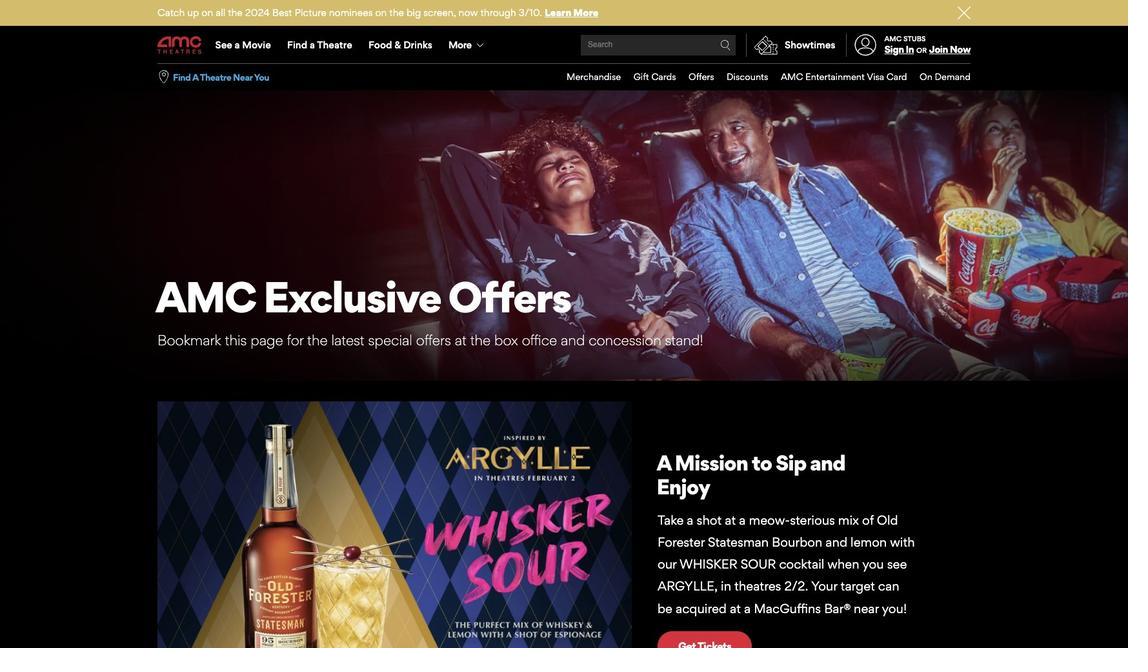 Task type: vqa. For each thing, say whether or not it's contained in the screenshot.
bottommost Offers
yes



Task type: describe. For each thing, give the bounding box(es) containing it.
amc for amc exclusive offers
[[156, 271, 256, 323]]

catch up on all the 2024 best picture nominees on the big screen, now through 3/10. learn more
[[157, 6, 599, 19]]

1 on from the left
[[202, 6, 213, 19]]

now
[[950, 43, 971, 56]]

now
[[459, 6, 478, 19]]

a inside "a mission to sip and enjoy"
[[657, 450, 671, 476]]

2 on from the left
[[375, 6, 387, 19]]

argylle drink image
[[157, 401, 632, 648]]

the left box
[[470, 332, 491, 348]]

discounts
[[727, 71, 768, 82]]

you!
[[882, 601, 907, 616]]

offers link
[[676, 64, 714, 90]]

search the AMC website text field
[[586, 40, 720, 50]]

be
[[658, 601, 673, 616]]

sour
[[741, 557, 776, 572]]

card
[[887, 71, 907, 82]]

popcorn and drinks at amc image
[[0, 90, 1128, 381]]

amc for amc entertainment visa card
[[781, 71, 803, 82]]

merchandise link
[[554, 64, 621, 90]]

2024
[[245, 6, 270, 19]]

mix
[[838, 512, 859, 528]]

stand!
[[665, 332, 703, 348]]

find for find a theatre near you
[[173, 71, 191, 82]]

with
[[890, 534, 915, 550]]

the left big
[[389, 6, 404, 19]]

discounts link
[[714, 64, 768, 90]]

or
[[916, 46, 927, 55]]

drinks
[[403, 39, 432, 51]]

the right all
[[228, 6, 243, 19]]

exclusive
[[263, 271, 441, 323]]

amc entertainment visa card
[[781, 71, 907, 82]]

in
[[721, 579, 731, 594]]

picture
[[295, 6, 326, 19]]

join now button
[[929, 43, 971, 56]]

amc stubs sign in or join now
[[885, 34, 971, 56]]

stubs
[[904, 34, 926, 43]]

target
[[841, 579, 875, 594]]

find a theatre link
[[279, 27, 360, 63]]

special
[[368, 332, 412, 348]]

0 vertical spatial more
[[573, 6, 599, 19]]

see a movie link
[[207, 27, 279, 63]]

and inside "a mission to sip and enjoy"
[[810, 450, 845, 476]]

page
[[251, 332, 283, 348]]

showtimes
[[785, 39, 836, 51]]

submit search icon image
[[720, 40, 731, 50]]

can
[[878, 579, 899, 594]]

theatre for a
[[200, 71, 231, 82]]

near
[[854, 601, 879, 616]]

visa
[[867, 71, 884, 82]]

a for shot
[[687, 512, 694, 528]]

bourbon
[[772, 534, 822, 550]]

find a theatre
[[287, 39, 352, 51]]

food & drinks link
[[360, 27, 440, 63]]

screen,
[[424, 6, 456, 19]]

theatre for a
[[317, 39, 352, 51]]

office
[[522, 332, 557, 348]]

the right for at the left
[[307, 332, 328, 348]]

best
[[272, 6, 292, 19]]

argylle,
[[658, 579, 718, 594]]

for
[[287, 332, 303, 348]]

your
[[811, 579, 837, 594]]

to
[[752, 450, 772, 476]]

learn
[[545, 6, 571, 19]]

macguffins
[[754, 601, 821, 616]]

on demand link
[[907, 64, 971, 90]]

a up statesman
[[739, 512, 746, 528]]

menu containing merchandise
[[554, 64, 971, 90]]

0 vertical spatial at
[[455, 332, 466, 348]]

forester
[[658, 534, 705, 550]]

see
[[215, 39, 232, 51]]



Task type: locate. For each thing, give the bounding box(es) containing it.
0 horizontal spatial find
[[173, 71, 191, 82]]

0 horizontal spatial more
[[449, 39, 471, 51]]

a left mission
[[657, 450, 671, 476]]

offers
[[689, 71, 714, 82], [448, 271, 571, 323]]

0 horizontal spatial theatre
[[200, 71, 231, 82]]

1 vertical spatial amc
[[781, 71, 803, 82]]

cards
[[652, 71, 676, 82]]

a down theatres
[[744, 601, 751, 616]]

cocktail
[[779, 557, 824, 572]]

see a movie
[[215, 39, 271, 51]]

more inside button
[[449, 39, 471, 51]]

join
[[929, 43, 948, 56]]

1 horizontal spatial on
[[375, 6, 387, 19]]

a inside see a movie link
[[235, 39, 240, 51]]

sip
[[776, 450, 806, 476]]

enjoy
[[657, 474, 710, 500]]

a
[[235, 39, 240, 51], [310, 39, 315, 51], [687, 512, 694, 528], [739, 512, 746, 528], [744, 601, 751, 616]]

1 horizontal spatial a
[[657, 450, 671, 476]]

find for find a theatre
[[287, 39, 307, 51]]

a
[[192, 71, 198, 82], [657, 450, 671, 476]]

a for movie
[[235, 39, 240, 51]]

on left all
[[202, 6, 213, 19]]

merchandise
[[567, 71, 621, 82]]

3/10.
[[519, 6, 542, 19]]

at
[[455, 332, 466, 348], [725, 512, 736, 528], [730, 601, 741, 616]]

0 vertical spatial menu
[[157, 27, 971, 63]]

1 vertical spatial and
[[810, 450, 845, 476]]

0 vertical spatial and
[[561, 332, 585, 348]]

take
[[658, 512, 684, 528]]

1 vertical spatial menu
[[554, 64, 971, 90]]

0 horizontal spatial on
[[202, 6, 213, 19]]

1 vertical spatial a
[[657, 450, 671, 476]]

when
[[828, 557, 859, 572]]

sterious
[[790, 512, 835, 528]]

at right shot
[[725, 512, 736, 528]]

mission
[[675, 450, 748, 476]]

a for theatre
[[310, 39, 315, 51]]

on
[[202, 6, 213, 19], [375, 6, 387, 19]]

at down in at right bottom
[[730, 601, 741, 616]]

0 vertical spatial offers
[[689, 71, 714, 82]]

statesman
[[708, 534, 769, 550]]

and right the office
[[561, 332, 585, 348]]

latest
[[331, 332, 365, 348]]

demand
[[935, 71, 971, 82]]

a inside button
[[192, 71, 198, 82]]

and inside take a shot at a meow-sterious mix of old forester statesman bourbon and lemon with our whisker sour cocktail when you see argylle, in theatres 2/2. your target can be acquired at a macguffins bar® near you!
[[826, 534, 847, 550]]

learn more link
[[545, 6, 599, 19]]

menu
[[157, 27, 971, 63], [554, 64, 971, 90]]

meow-
[[749, 512, 790, 528]]

this
[[225, 332, 247, 348]]

1 vertical spatial theatre
[[200, 71, 231, 82]]

sign in or join amc stubs element
[[846, 27, 971, 63]]

find left near
[[173, 71, 191, 82]]

&
[[395, 39, 401, 51]]

lemon
[[851, 534, 887, 550]]

0 horizontal spatial offers
[[448, 271, 571, 323]]

0 vertical spatial amc
[[885, 34, 902, 43]]

bookmark
[[157, 332, 221, 348]]

on demand
[[920, 71, 971, 82]]

more button
[[440, 27, 495, 63]]

find down picture
[[287, 39, 307, 51]]

0 horizontal spatial a
[[192, 71, 198, 82]]

theatre inside find a theatre link
[[317, 39, 352, 51]]

1 horizontal spatial find
[[287, 39, 307, 51]]

gift cards
[[634, 71, 676, 82]]

amc
[[885, 34, 902, 43], [781, 71, 803, 82], [156, 271, 256, 323]]

food & drinks
[[369, 39, 432, 51]]

1 vertical spatial at
[[725, 512, 736, 528]]

a left shot
[[687, 512, 694, 528]]

0 vertical spatial theatre
[[317, 39, 352, 51]]

showtimes link
[[746, 34, 836, 57]]

0 vertical spatial find
[[287, 39, 307, 51]]

1 vertical spatial offers
[[448, 271, 571, 323]]

the
[[228, 6, 243, 19], [389, 6, 404, 19], [307, 332, 328, 348], [470, 332, 491, 348]]

entertainment
[[805, 71, 865, 82]]

sign in button
[[885, 43, 914, 56]]

big
[[407, 6, 421, 19]]

amc exclusive offers
[[156, 271, 571, 323]]

amc for amc stubs sign in or join now
[[885, 34, 902, 43]]

and up "when"
[[826, 534, 847, 550]]

you
[[862, 557, 884, 572]]

user profile image
[[847, 34, 884, 56]]

find inside button
[[173, 71, 191, 82]]

menu containing more
[[157, 27, 971, 63]]

you
[[254, 71, 269, 82]]

amc inside amc stubs sign in or join now
[[885, 34, 902, 43]]

2 horizontal spatial amc
[[885, 34, 902, 43]]

old
[[877, 512, 898, 528]]

cookie consent banner dialog
[[0, 613, 1128, 648]]

0 vertical spatial a
[[192, 71, 198, 82]]

bookmark this page for the latest special offers at the box office and concession stand!
[[157, 332, 703, 348]]

catch
[[157, 6, 185, 19]]

through
[[481, 6, 516, 19]]

1 horizontal spatial theatre
[[317, 39, 352, 51]]

1 vertical spatial find
[[173, 71, 191, 82]]

amc entertainment visa card link
[[768, 64, 907, 90]]

a left near
[[192, 71, 198, 82]]

our
[[658, 557, 677, 572]]

2 vertical spatial at
[[730, 601, 741, 616]]

a mission to sip and enjoy
[[657, 450, 845, 500]]

amc up sign
[[885, 34, 902, 43]]

theatre left near
[[200, 71, 231, 82]]

offers right cards
[[689, 71, 714, 82]]

0 horizontal spatial amc
[[156, 271, 256, 323]]

find a theatre near you
[[173, 71, 269, 82]]

offers inside menu
[[689, 71, 714, 82]]

bar®
[[824, 601, 851, 616]]

gift cards link
[[621, 64, 676, 90]]

shot
[[697, 512, 722, 528]]

more right learn
[[573, 6, 599, 19]]

up
[[187, 6, 199, 19]]

a inside find a theatre link
[[310, 39, 315, 51]]

movie
[[242, 39, 271, 51]]

see
[[887, 557, 907, 572]]

more down 'now'
[[449, 39, 471, 51]]

on
[[920, 71, 933, 82]]

acquired
[[676, 601, 727, 616]]

2 vertical spatial amc
[[156, 271, 256, 323]]

a right see
[[235, 39, 240, 51]]

of
[[862, 512, 874, 528]]

2 vertical spatial and
[[826, 534, 847, 550]]

a down picture
[[310, 39, 315, 51]]

1 horizontal spatial offers
[[689, 71, 714, 82]]

nominees
[[329, 6, 373, 19]]

amc up bookmark
[[156, 271, 256, 323]]

concession
[[589, 332, 661, 348]]

sign
[[885, 43, 904, 56]]

find inside menu
[[287, 39, 307, 51]]

offers up box
[[448, 271, 571, 323]]

offers
[[416, 332, 451, 348]]

showtimes image
[[747, 34, 785, 57]]

1 horizontal spatial amc
[[781, 71, 803, 82]]

2/2.
[[784, 579, 808, 594]]

food
[[369, 39, 392, 51]]

theatre inside "find a theatre near you" button
[[200, 71, 231, 82]]

1 horizontal spatial more
[[573, 6, 599, 19]]

theatres
[[735, 579, 781, 594]]

theatre
[[317, 39, 352, 51], [200, 71, 231, 82]]

box
[[494, 332, 518, 348]]

theatre down nominees
[[317, 39, 352, 51]]

menu down learn
[[157, 27, 971, 63]]

and right sip
[[810, 450, 845, 476]]

amc down showtimes "link"
[[781, 71, 803, 82]]

take a shot at a meow-sterious mix of old forester statesman bourbon and lemon with our whisker sour cocktail when you see argylle, in theatres 2/2. your target can be acquired at a macguffins bar® near you!
[[658, 512, 915, 616]]

near
[[233, 71, 253, 82]]

in
[[906, 43, 914, 56]]

whisker
[[680, 557, 737, 572]]

gift
[[634, 71, 649, 82]]

menu down showtimes image
[[554, 64, 971, 90]]

on right nominees
[[375, 6, 387, 19]]

1 vertical spatial more
[[449, 39, 471, 51]]

amc logo image
[[157, 36, 203, 54], [157, 36, 203, 54]]

find
[[287, 39, 307, 51], [173, 71, 191, 82]]

all
[[216, 6, 225, 19]]

at right 'offers'
[[455, 332, 466, 348]]



